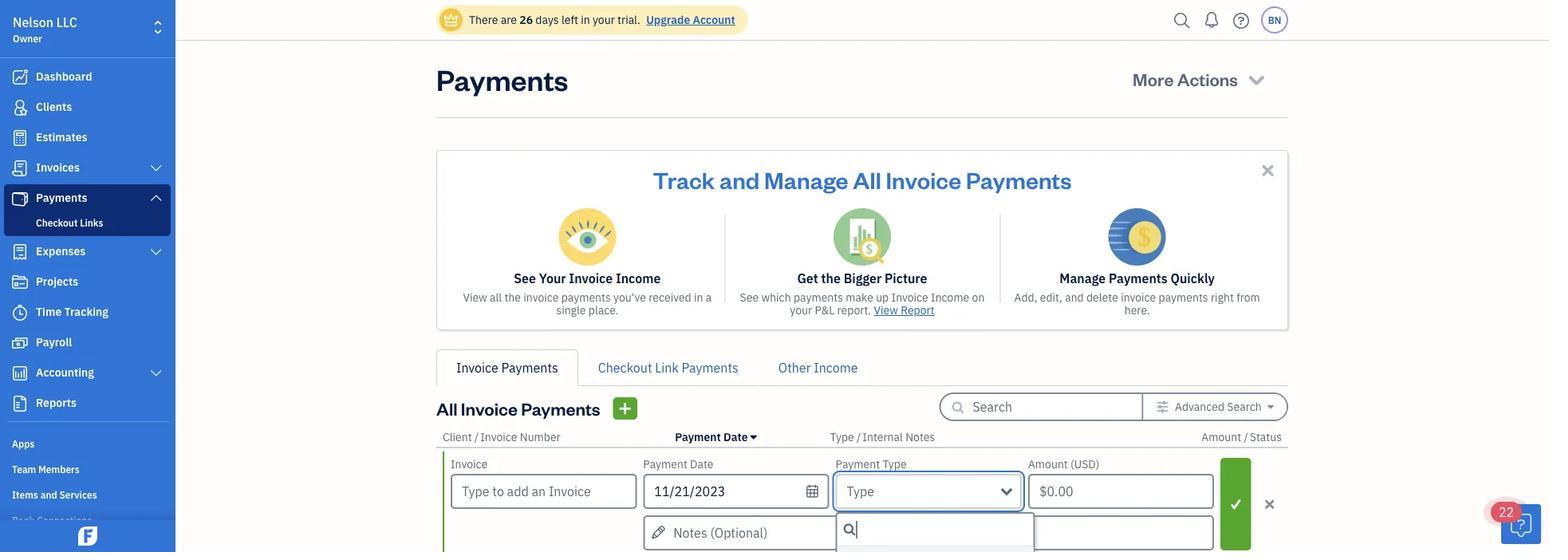 Task type: locate. For each thing, give the bounding box(es) containing it.
cancel image
[[1256, 495, 1284, 514]]

income inside see your invoice income view all the invoice payments you've received in a single place.
[[616, 270, 661, 287]]

view inside see your invoice income view all the invoice payments you've received in a single place.
[[463, 290, 487, 305]]

payments
[[436, 60, 568, 98], [966, 164, 1072, 194], [36, 190, 87, 205], [1109, 270, 1168, 287], [501, 359, 558, 376], [682, 359, 739, 376], [521, 397, 600, 420]]

resource center badge image
[[1501, 504, 1541, 544]]

1 horizontal spatial and
[[720, 164, 760, 194]]

upgrade account link
[[643, 12, 735, 27]]

1 horizontal spatial payments
[[794, 290, 843, 305]]

0 vertical spatial in
[[581, 12, 590, 27]]

0 horizontal spatial see
[[514, 270, 536, 287]]

type button
[[836, 474, 1022, 509]]

date
[[724, 430, 748, 444], [690, 457, 714, 471]]

track
[[653, 164, 715, 194]]

0 vertical spatial see
[[514, 270, 536, 287]]

1 vertical spatial and
[[1065, 290, 1084, 305]]

time tracking
[[36, 304, 108, 319]]

and right 'items' at bottom
[[40, 488, 57, 501]]

all up get the bigger picture
[[853, 164, 881, 194]]

invoice down your
[[524, 290, 559, 305]]

apps
[[12, 437, 35, 450]]

other
[[778, 359, 811, 376]]

1 vertical spatial see
[[740, 290, 759, 305]]

owner
[[13, 32, 42, 45]]

days
[[536, 12, 559, 27]]

the right get
[[821, 270, 841, 287]]

1 horizontal spatial manage
[[1060, 270, 1106, 287]]

checkout up add a new payment icon
[[598, 359, 652, 376]]

you've
[[614, 290, 646, 305]]

the right all
[[505, 290, 521, 305]]

0 horizontal spatial and
[[40, 488, 57, 501]]

see your invoice income image
[[559, 208, 616, 266]]

trial.
[[618, 12, 641, 27]]

Search search field
[[837, 520, 1034, 539]]

/ right type button
[[857, 430, 861, 444]]

payments inside manage payments quickly add, edit, and delete invoice payments right from here.
[[1159, 290, 1208, 305]]

2 invoice from the left
[[1121, 290, 1156, 305]]

1 vertical spatial type
[[883, 457, 907, 471]]

1 vertical spatial checkout
[[598, 359, 652, 376]]

0 horizontal spatial caretdown image
[[751, 431, 757, 444]]

1 payments from the left
[[561, 290, 611, 305]]

3 payments from the left
[[1159, 290, 1208, 305]]

chevron large down image for accounting
[[149, 367, 164, 380]]

see left your
[[514, 270, 536, 287]]

3 / from the left
[[1244, 430, 1248, 444]]

0 horizontal spatial your
[[593, 12, 615, 27]]

reports link
[[4, 389, 171, 418]]

status
[[1250, 430, 1282, 444]]

amount for amount / status
[[1202, 430, 1241, 444]]

checkout inside "link"
[[598, 359, 652, 376]]

link
[[655, 359, 679, 376]]

more actions button
[[1119, 60, 1282, 98]]

2 horizontal spatial and
[[1065, 290, 1084, 305]]

payments down get
[[794, 290, 843, 305]]

2 / from the left
[[857, 430, 861, 444]]

accounting
[[36, 365, 94, 380]]

chevron large down image inside payments link
[[149, 191, 164, 204]]

get the bigger picture image
[[834, 208, 891, 266]]

amount
[[1202, 430, 1241, 444], [1028, 457, 1068, 471]]

1 horizontal spatial the
[[821, 270, 841, 287]]

time tracking link
[[4, 298, 171, 327]]

all up client at the bottom left
[[436, 397, 458, 420]]

payments inside see your invoice income view all the invoice payments you've received in a single place.
[[561, 290, 611, 305]]

the inside see your invoice income view all the invoice payments you've received in a single place.
[[505, 290, 521, 305]]

chevron large down image down checkout links link
[[149, 246, 164, 258]]

projects
[[36, 274, 78, 289]]

checkout inside main element
[[36, 216, 78, 229]]

2 payments from the left
[[794, 290, 843, 305]]

invoice inside see which payments make up invoice income on your p&l report.
[[892, 290, 928, 305]]

type for type / internal notes
[[830, 430, 854, 444]]

estimates link
[[4, 124, 171, 152]]

income left the on
[[931, 290, 970, 305]]

items and services link
[[4, 482, 171, 506]]

0 horizontal spatial checkout
[[36, 216, 78, 229]]

22
[[1499, 504, 1514, 521]]

income up you've
[[616, 270, 661, 287]]

your
[[593, 12, 615, 27], [790, 303, 812, 318]]

0 vertical spatial income
[[616, 270, 661, 287]]

dashboard
[[36, 69, 92, 84]]

save image
[[1222, 495, 1250, 514]]

payments
[[561, 290, 611, 305], [794, 290, 843, 305], [1159, 290, 1208, 305]]

0 vertical spatial type
[[830, 430, 854, 444]]

chevron large down image
[[149, 162, 164, 175]]

see inside see your invoice income view all the invoice payments you've received in a single place.
[[514, 270, 536, 287]]

and inside main element
[[40, 488, 57, 501]]

view
[[463, 290, 487, 305], [874, 303, 898, 318]]

notes
[[906, 430, 935, 444]]

1 vertical spatial all
[[436, 397, 458, 420]]

1 vertical spatial date
[[690, 457, 714, 471]]

invoices
[[36, 160, 80, 175]]

1 vertical spatial in
[[694, 290, 703, 305]]

see
[[514, 270, 536, 287], [740, 290, 759, 305]]

2 vertical spatial and
[[40, 488, 57, 501]]

Search text field
[[973, 394, 1116, 420]]

are
[[501, 12, 517, 27]]

go to help image
[[1229, 8, 1254, 32]]

type down payment type
[[847, 483, 874, 500]]

0 horizontal spatial income
[[616, 270, 661, 287]]

caretdown image
[[1268, 400, 1274, 413], [751, 431, 757, 444]]

caretdown image right search
[[1268, 400, 1274, 413]]

manage inside manage payments quickly add, edit, and delete invoice payments right from here.
[[1060, 270, 1106, 287]]

chevron large down image down chevron large down icon on the left top of page
[[149, 191, 164, 204]]

payment date
[[675, 430, 748, 444], [643, 457, 714, 471]]

0 horizontal spatial date
[[690, 457, 714, 471]]

1 horizontal spatial amount
[[1202, 430, 1241, 444]]

estimate image
[[10, 130, 30, 146]]

type down internal
[[883, 457, 907, 471]]

2 vertical spatial type
[[847, 483, 874, 500]]

and right edit,
[[1065, 290, 1084, 305]]

other income link
[[759, 349, 878, 386]]

date up payment date in mm/dd/yyyy format text box
[[724, 430, 748, 444]]

0 horizontal spatial amount
[[1028, 457, 1068, 471]]

get
[[797, 270, 818, 287]]

/ left status in the bottom of the page
[[1244, 430, 1248, 444]]

0 horizontal spatial the
[[505, 290, 521, 305]]

0 vertical spatial chevron large down image
[[149, 191, 164, 204]]

2 horizontal spatial /
[[1244, 430, 1248, 444]]

1 invoice from the left
[[524, 290, 559, 305]]

1 chevron large down image from the top
[[149, 191, 164, 204]]

1 horizontal spatial /
[[857, 430, 861, 444]]

quickly
[[1171, 270, 1215, 287]]

chevrondown image
[[1246, 68, 1268, 90]]

chevron large down image inside accounting link
[[149, 367, 164, 380]]

your left p&l
[[790, 303, 812, 318]]

2 chevron large down image from the top
[[149, 246, 164, 258]]

1 horizontal spatial in
[[694, 290, 703, 305]]

manage payments quickly image
[[1109, 208, 1166, 266]]

3 chevron large down image from the top
[[149, 367, 164, 380]]

checkout
[[36, 216, 78, 229], [598, 359, 652, 376]]

0 horizontal spatial invoice
[[524, 290, 559, 305]]

notifications image
[[1199, 4, 1225, 36]]

in left a
[[694, 290, 703, 305]]

0 horizontal spatial view
[[463, 290, 487, 305]]

(usd)
[[1071, 457, 1100, 471]]

payment
[[675, 430, 721, 444], [643, 457, 688, 471], [836, 457, 880, 471]]

llc
[[57, 14, 77, 31]]

search
[[1227, 399, 1262, 414]]

more actions
[[1133, 67, 1238, 90]]

caretdown image up payment date in mm/dd/yyyy format text box
[[751, 431, 757, 444]]

1 vertical spatial amount
[[1028, 457, 1068, 471]]

0 vertical spatial amount
[[1202, 430, 1241, 444]]

chevron large down image up 'reports' link
[[149, 367, 164, 380]]

and right track
[[720, 164, 760, 194]]

chevron large down image for payments
[[149, 191, 164, 204]]

accounting link
[[4, 359, 171, 388]]

amount button
[[1202, 430, 1241, 444]]

chevron large down image
[[149, 191, 164, 204], [149, 246, 164, 258], [149, 367, 164, 380]]

type up payment type
[[830, 430, 854, 444]]

0 vertical spatial caretdown image
[[1268, 400, 1274, 413]]

/
[[475, 430, 479, 444], [857, 430, 861, 444], [1244, 430, 1248, 444]]

/ right client at the bottom left
[[475, 430, 479, 444]]

team members link
[[4, 456, 171, 480]]

1 vertical spatial income
[[931, 290, 970, 305]]

and
[[720, 164, 760, 194], [1065, 290, 1084, 305], [40, 488, 57, 501]]

payment date up payment date in mm/dd/yyyy format text box
[[675, 430, 748, 444]]

view left all
[[463, 290, 487, 305]]

chevron large down image inside expenses link
[[149, 246, 164, 258]]

invoice
[[886, 164, 962, 194], [569, 270, 613, 287], [892, 290, 928, 305], [456, 359, 498, 376], [461, 397, 518, 420], [480, 430, 517, 444], [451, 457, 488, 471]]

your left trial.
[[593, 12, 615, 27]]

items and services
[[12, 488, 97, 501]]

0 horizontal spatial payments
[[561, 290, 611, 305]]

0 vertical spatial and
[[720, 164, 760, 194]]

invoice inside manage payments quickly add, edit, and delete invoice payments right from here.
[[1121, 290, 1156, 305]]

1 horizontal spatial date
[[724, 430, 748, 444]]

team members
[[12, 463, 80, 475]]

in right left
[[581, 12, 590, 27]]

income right other
[[814, 359, 858, 376]]

nelson
[[13, 14, 54, 31]]

invoice right 'delete'
[[1121, 290, 1156, 305]]

type inside dropdown button
[[847, 483, 874, 500]]

invoice inside see your invoice income view all the invoice payments you've received in a single place.
[[524, 290, 559, 305]]

checkout up 'expenses'
[[36, 216, 78, 229]]

1 horizontal spatial caretdown image
[[1268, 400, 1274, 413]]

0 vertical spatial the
[[821, 270, 841, 287]]

1 horizontal spatial your
[[790, 303, 812, 318]]

payments down your
[[561, 290, 611, 305]]

invoice
[[524, 290, 559, 305], [1121, 290, 1156, 305]]

amount down advanced search
[[1202, 430, 1241, 444]]

0 horizontal spatial manage
[[764, 164, 849, 194]]

payments down quickly
[[1159, 290, 1208, 305]]

bn button
[[1261, 6, 1288, 34]]

edit,
[[1040, 290, 1063, 305]]

2 horizontal spatial payments
[[1159, 290, 1208, 305]]

settings image
[[1156, 400, 1169, 413]]

invoice payments link
[[436, 349, 578, 386]]

1 / from the left
[[475, 430, 479, 444]]

search image
[[1170, 8, 1195, 32]]

payment up payment date in mm/dd/yyyy format text box
[[675, 430, 721, 444]]

the
[[821, 270, 841, 287], [505, 290, 521, 305]]

date down payment date button
[[690, 457, 714, 471]]

1 vertical spatial caretdown image
[[751, 431, 757, 444]]

all
[[490, 290, 502, 305]]

0 horizontal spatial all
[[436, 397, 458, 420]]

account
[[693, 12, 735, 27]]

amount left (usd)
[[1028, 457, 1068, 471]]

view right "make"
[[874, 303, 898, 318]]

chevron large down image for expenses
[[149, 246, 164, 258]]

invoice for payments
[[1121, 290, 1156, 305]]

1 vertical spatial the
[[505, 290, 521, 305]]

services
[[59, 488, 97, 501]]

see left which
[[740, 290, 759, 305]]

1 vertical spatial your
[[790, 303, 812, 318]]

type for type
[[847, 483, 874, 500]]

freshbooks image
[[75, 527, 101, 546]]

single
[[556, 303, 586, 318]]

1 horizontal spatial checkout
[[598, 359, 652, 376]]

1 horizontal spatial view
[[874, 303, 898, 318]]

1 vertical spatial chevron large down image
[[149, 246, 164, 258]]

1 vertical spatial manage
[[1060, 270, 1106, 287]]

2 vertical spatial chevron large down image
[[149, 367, 164, 380]]

/ for status
[[1244, 430, 1248, 444]]

1 vertical spatial payment date
[[643, 457, 714, 471]]

in
[[581, 12, 590, 27], [694, 290, 703, 305]]

1 horizontal spatial invoice
[[1121, 290, 1156, 305]]

income
[[616, 270, 661, 287], [931, 290, 970, 305], [814, 359, 858, 376]]

2 vertical spatial income
[[814, 359, 858, 376]]

up
[[876, 290, 889, 305]]

0 vertical spatial checkout
[[36, 216, 78, 229]]

1 horizontal spatial see
[[740, 290, 759, 305]]

other income
[[778, 359, 858, 376]]

invoice payments
[[456, 359, 558, 376]]

payment date down payment date button
[[643, 457, 714, 471]]

0 horizontal spatial /
[[475, 430, 479, 444]]

0 vertical spatial all
[[853, 164, 881, 194]]

received
[[649, 290, 691, 305]]

payments for add,
[[1159, 290, 1208, 305]]

amount / status
[[1202, 430, 1282, 444]]

2 horizontal spatial income
[[931, 290, 970, 305]]

see inside see which payments make up invoice income on your p&l report.
[[740, 290, 759, 305]]



Task type: describe. For each thing, give the bounding box(es) containing it.
payments link
[[4, 184, 171, 213]]

tracking
[[64, 304, 108, 319]]

close image
[[1259, 161, 1277, 180]]

0 vertical spatial payment date
[[675, 430, 748, 444]]

see your invoice income view all the invoice payments you've received in a single place.
[[463, 270, 712, 318]]

see for which
[[740, 290, 759, 305]]

checkout link payments link
[[578, 349, 759, 386]]

place.
[[589, 303, 619, 318]]

payment date button
[[675, 430, 757, 444]]

invoice inside see your invoice income view all the invoice payments you've received in a single place.
[[569, 270, 613, 287]]

Notes (Optional) text field
[[643, 515, 1214, 550]]

payroll
[[36, 335, 72, 349]]

money image
[[10, 335, 30, 351]]

advanced
[[1175, 399, 1225, 414]]

type / internal notes
[[830, 430, 935, 444]]

report.
[[837, 303, 871, 318]]

client
[[443, 430, 472, 444]]

26
[[520, 12, 533, 27]]

reports
[[36, 395, 77, 410]]

advanced search
[[1175, 399, 1262, 414]]

delete
[[1087, 290, 1118, 305]]

see for your
[[514, 270, 536, 287]]

projects link
[[4, 268, 171, 297]]

time
[[36, 304, 62, 319]]

checkout for checkout links
[[36, 216, 78, 229]]

your inside see which payments make up invoice income on your p&l report.
[[790, 303, 812, 318]]

expenses link
[[4, 238, 171, 266]]

checkout links link
[[7, 213, 168, 232]]

and for manage
[[720, 164, 760, 194]]

timer image
[[10, 305, 30, 321]]

clients
[[36, 99, 72, 114]]

project image
[[10, 274, 30, 290]]

there
[[469, 12, 498, 27]]

there are 26 days left in your trial. upgrade account
[[469, 12, 735, 27]]

here.
[[1125, 303, 1150, 318]]

chart image
[[10, 365, 30, 381]]

payments for income
[[561, 290, 611, 305]]

payment image
[[10, 191, 30, 207]]

right
[[1211, 290, 1234, 305]]

0 vertical spatial date
[[724, 430, 748, 444]]

invoices link
[[4, 154, 171, 183]]

0 vertical spatial manage
[[764, 164, 849, 194]]

bigger
[[844, 270, 882, 287]]

add a new payment image
[[618, 399, 633, 418]]

payments inside main element
[[36, 190, 87, 205]]

manage payments quickly add, edit, and delete invoice payments right from here.
[[1014, 270, 1260, 318]]

caretdown image inside advanced search dropdown button
[[1268, 400, 1274, 413]]

expense image
[[10, 244, 30, 260]]

1 horizontal spatial all
[[853, 164, 881, 194]]

nelson llc owner
[[13, 14, 77, 45]]

main element
[[0, 0, 215, 552]]

0 vertical spatial your
[[593, 12, 615, 27]]

in inside see your invoice income view all the invoice payments you've received in a single place.
[[694, 290, 703, 305]]

p&l
[[815, 303, 835, 318]]

your
[[539, 270, 566, 287]]

actions
[[1177, 67, 1238, 90]]

which
[[761, 290, 791, 305]]

checkout links
[[36, 216, 103, 229]]

Invoice text field
[[452, 475, 635, 507]]

get the bigger picture
[[797, 270, 927, 287]]

report image
[[10, 396, 30, 412]]

expenses
[[36, 244, 86, 258]]

amount for amount (usd)
[[1028, 457, 1068, 471]]

payment type
[[836, 457, 907, 471]]

members
[[38, 463, 80, 475]]

a
[[706, 290, 712, 305]]

estimates
[[36, 130, 87, 144]]

caretdown image inside payment date button
[[751, 431, 757, 444]]

invoice image
[[10, 160, 30, 176]]

view report
[[874, 303, 935, 318]]

1 horizontal spatial income
[[814, 359, 858, 376]]

all invoice payments
[[436, 397, 600, 420]]

team
[[12, 463, 36, 475]]

dashboard image
[[10, 69, 30, 85]]

Payment date in MM/DD/YYYY format text field
[[643, 474, 829, 509]]

bn
[[1268, 14, 1281, 26]]

internal
[[863, 430, 903, 444]]

crown image
[[443, 12, 460, 28]]

checkout link payments
[[598, 359, 739, 376]]

and inside manage payments quickly add, edit, and delete invoice payments right from here.
[[1065, 290, 1084, 305]]

/ for internal
[[857, 430, 861, 444]]

payments inside see which payments make up invoice income on your p&l report.
[[794, 290, 843, 305]]

payment down payment date button
[[643, 457, 688, 471]]

amount (usd)
[[1028, 457, 1100, 471]]

bank connections image
[[12, 513, 171, 526]]

links
[[80, 216, 103, 229]]

upgrade
[[646, 12, 690, 27]]

clients link
[[4, 93, 171, 122]]

/ for invoice
[[475, 430, 479, 444]]

track and manage all invoice payments
[[653, 164, 1072, 194]]

0 horizontal spatial in
[[581, 12, 590, 27]]

add,
[[1014, 290, 1038, 305]]

number
[[520, 430, 561, 444]]

see which payments make up invoice income on your p&l report.
[[740, 290, 985, 318]]

and for services
[[40, 488, 57, 501]]

on
[[972, 290, 985, 305]]

22 button
[[1491, 502, 1541, 544]]

dashboard link
[[4, 63, 171, 92]]

payment down type button
[[836, 457, 880, 471]]

payments inside "link"
[[682, 359, 739, 376]]

checkout for checkout link payments
[[598, 359, 652, 376]]

income inside see which payments make up invoice income on your p&l report.
[[931, 290, 970, 305]]

client / invoice number
[[443, 430, 561, 444]]

from
[[1237, 290, 1260, 305]]

Amount (USD) text field
[[1028, 474, 1214, 509]]

make
[[846, 290, 873, 305]]

payments inside manage payments quickly add, edit, and delete invoice payments right from here.
[[1109, 270, 1168, 287]]

more
[[1133, 67, 1174, 90]]

report
[[901, 303, 935, 318]]

picture
[[885, 270, 927, 287]]

client image
[[10, 100, 30, 116]]

invoice for your
[[524, 290, 559, 305]]

type button
[[830, 430, 854, 444]]

apps link
[[4, 431, 171, 455]]

payroll link
[[4, 329, 171, 357]]



Task type: vqa. For each thing, say whether or not it's contained in the screenshot.
Items
yes



